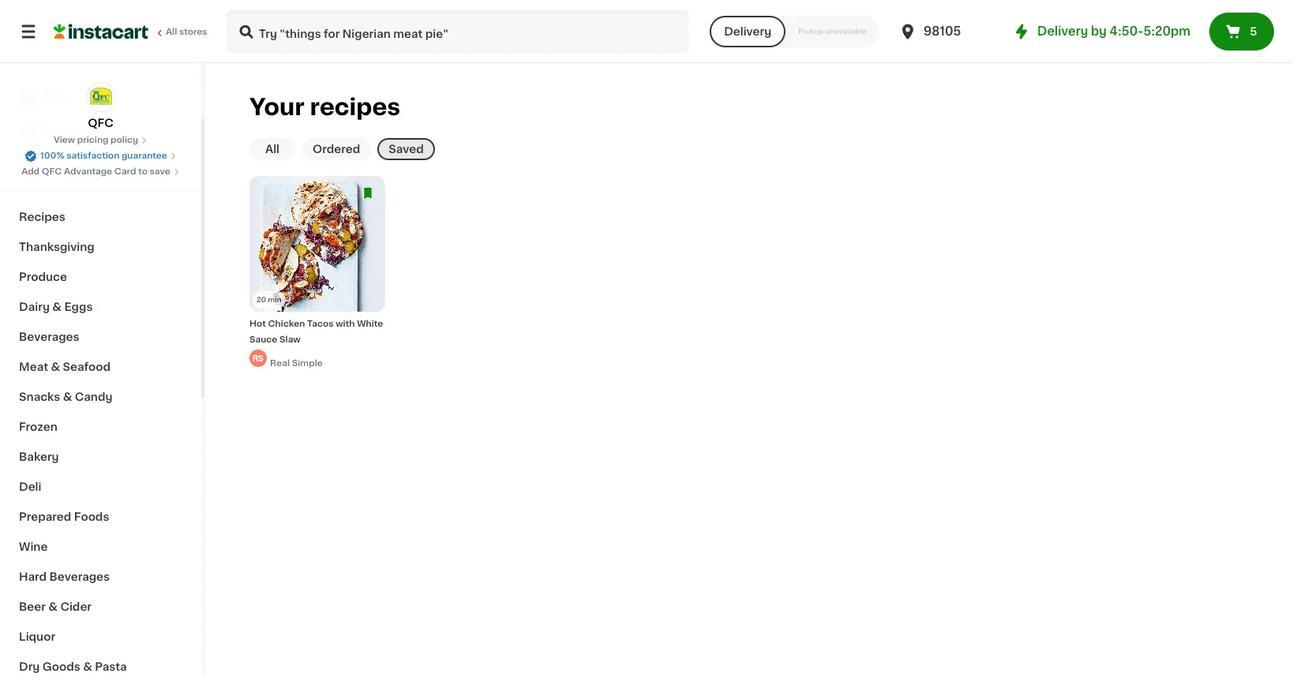 Task type: locate. For each thing, give the bounding box(es) containing it.
add qfc advantage card to save link
[[21, 166, 180, 178]]

your recipes
[[250, 96, 401, 118]]

card
[[114, 167, 136, 176]]

produce link
[[9, 262, 192, 292]]

all down your
[[265, 144, 280, 155]]

delivery
[[1038, 25, 1089, 37], [724, 26, 772, 37]]

dairy & eggs link
[[9, 292, 192, 322]]

liquor
[[19, 632, 55, 643]]

it
[[69, 124, 77, 135]]

satisfaction
[[66, 152, 119, 160]]

all
[[166, 28, 177, 36], [265, 144, 280, 155]]

0 horizontal spatial all
[[166, 28, 177, 36]]

wine link
[[9, 532, 192, 562]]

deli
[[19, 482, 41, 493]]

None search field
[[226, 9, 690, 54]]

bakery link
[[9, 442, 192, 472]]

beer & cider
[[19, 602, 92, 613]]

100%
[[40, 152, 64, 160]]

1 vertical spatial all
[[265, 144, 280, 155]]

& inside meat & seafood link
[[51, 362, 60, 373]]

& left the candy
[[63, 392, 72, 403]]

all inside filters option group
[[265, 144, 280, 155]]

sauce
[[250, 336, 278, 345]]

tacos
[[307, 320, 334, 329]]

lists link
[[9, 145, 192, 177]]

add qfc advantage card to save
[[21, 167, 170, 176]]

1 horizontal spatial qfc
[[88, 118, 114, 129]]

qfc
[[88, 118, 114, 129], [42, 167, 62, 176]]

recipes link
[[9, 202, 192, 232]]

0 vertical spatial beverages
[[19, 332, 79, 343]]

dairy
[[19, 302, 50, 313]]

1 horizontal spatial all
[[265, 144, 280, 155]]

qfc up view pricing policy link
[[88, 118, 114, 129]]

& inside snacks & candy link
[[63, 392, 72, 403]]

0 vertical spatial all
[[166, 28, 177, 36]]

& for dairy
[[52, 302, 62, 313]]

wine
[[19, 542, 48, 553]]

seafood
[[63, 362, 111, 373]]

https://www.instacart.com/assets/recipes/realsimple round 8dfe57b4fc5d8c3fe306dc037ee48884d9fafca5214dc9818180ea538b77d461.jpg image
[[250, 350, 267, 368]]

& right meat
[[51, 362, 60, 373]]

all for all
[[265, 144, 280, 155]]

beverages down 'dairy & eggs'
[[19, 332, 79, 343]]

by
[[1092, 25, 1107, 37]]

min
[[268, 296, 282, 304]]

& inside "beer & cider" link
[[48, 602, 58, 613]]

meat & seafood link
[[9, 352, 192, 382]]

view pricing policy link
[[54, 134, 148, 147]]

& left eggs
[[52, 302, 62, 313]]

snacks & candy
[[19, 392, 113, 403]]

Search field
[[227, 11, 688, 52]]

policy
[[111, 136, 138, 145]]

bakery
[[19, 452, 59, 463]]

filters option group
[[250, 135, 435, 164]]

cider
[[60, 602, 92, 613]]

beer & cider link
[[9, 592, 192, 622]]

candy
[[75, 392, 113, 403]]

meat & seafood
[[19, 362, 111, 373]]

98105 button
[[899, 9, 994, 54]]

& for meat
[[51, 362, 60, 373]]

100% satisfaction guarantee button
[[25, 147, 177, 163]]

snacks & candy link
[[9, 382, 192, 412]]

foods
[[74, 512, 109, 523]]

&
[[52, 302, 62, 313], [51, 362, 60, 373], [63, 392, 72, 403], [48, 602, 58, 613], [83, 662, 92, 673]]

white
[[357, 320, 383, 329]]

1 vertical spatial qfc
[[42, 167, 62, 176]]

real
[[270, 359, 290, 368]]

all left stores
[[166, 28, 177, 36]]

all for all stores
[[166, 28, 177, 36]]

all stores
[[166, 28, 207, 36]]

20 min
[[257, 296, 282, 304]]

delivery inside button
[[724, 26, 772, 37]]

beer
[[19, 602, 46, 613]]

thanksgiving link
[[9, 232, 192, 262]]

recipes
[[19, 212, 65, 223]]

qfc link
[[86, 82, 116, 131]]

beverages up cider
[[49, 572, 110, 583]]

buy it again
[[44, 124, 111, 135]]

slaw
[[280, 336, 301, 345]]

dry goods & pasta
[[19, 662, 127, 673]]

& left "pasta"
[[83, 662, 92, 673]]

advantage
[[64, 167, 112, 176]]

hard beverages link
[[9, 562, 192, 592]]

20
[[257, 296, 266, 304]]

qfc down lists
[[42, 167, 62, 176]]

beverages
[[19, 332, 79, 343], [49, 572, 110, 583]]

simple
[[292, 359, 323, 368]]

goods
[[42, 662, 80, 673]]

0 horizontal spatial qfc
[[42, 167, 62, 176]]

prepared
[[19, 512, 71, 523]]

& right beer
[[48, 602, 58, 613]]

all inside all stores link
[[166, 28, 177, 36]]

0 horizontal spatial delivery
[[724, 26, 772, 37]]

save
[[150, 167, 170, 176]]

& inside dairy & eggs link
[[52, 302, 62, 313]]

1 horizontal spatial delivery
[[1038, 25, 1089, 37]]

& for beer
[[48, 602, 58, 613]]



Task type: describe. For each thing, give the bounding box(es) containing it.
dairy & eggs
[[19, 302, 93, 313]]

shop link
[[9, 82, 192, 114]]

snacks
[[19, 392, 60, 403]]

guarantee
[[122, 152, 167, 160]]

view
[[54, 136, 75, 145]]

shop
[[44, 92, 74, 103]]

delivery for delivery by 4:50-5:20pm
[[1038, 25, 1089, 37]]

liquor link
[[9, 622, 192, 652]]

4:50-
[[1110, 25, 1144, 37]]

recipes
[[310, 96, 401, 118]]

& inside dry goods & pasta link
[[83, 662, 92, 673]]

delivery by 4:50-5:20pm
[[1038, 25, 1191, 37]]

1 vertical spatial beverages
[[49, 572, 110, 583]]

ordered
[[313, 144, 360, 155]]

pricing
[[77, 136, 109, 145]]

pasta
[[95, 662, 127, 673]]

5:20pm
[[1144, 25, 1191, 37]]

hard beverages
[[19, 572, 110, 583]]

delivery by 4:50-5:20pm link
[[1013, 22, 1191, 41]]

98105
[[924, 25, 962, 37]]

instacart logo image
[[54, 22, 148, 41]]

& for snacks
[[63, 392, 72, 403]]

dry
[[19, 662, 40, 673]]

eggs
[[64, 302, 93, 313]]

hot
[[250, 320, 266, 329]]

lists
[[44, 156, 71, 167]]

frozen link
[[9, 412, 192, 442]]

hot chicken tacos with white sauce slaw
[[250, 320, 383, 345]]

add
[[21, 167, 40, 176]]

hard
[[19, 572, 47, 583]]

recipe card group
[[250, 176, 385, 371]]

100% satisfaction guarantee
[[40, 152, 167, 160]]

again
[[80, 124, 111, 135]]

chicken
[[268, 320, 305, 329]]

deli link
[[9, 472, 192, 502]]

stores
[[179, 28, 207, 36]]

delivery for delivery
[[724, 26, 772, 37]]

prepared foods
[[19, 512, 109, 523]]

buy it again link
[[9, 114, 192, 145]]

qfc logo image
[[86, 82, 116, 112]]

buy
[[44, 124, 67, 135]]

beverages link
[[9, 322, 192, 352]]

delivery button
[[710, 16, 786, 47]]

frozen
[[19, 422, 57, 433]]

service type group
[[710, 16, 880, 47]]

dry goods & pasta link
[[9, 652, 192, 678]]

meat
[[19, 362, 48, 373]]

saved
[[389, 144, 424, 155]]

thanksgiving
[[19, 242, 95, 253]]

0 vertical spatial qfc
[[88, 118, 114, 129]]

real simple
[[270, 359, 323, 368]]

your
[[250, 96, 305, 118]]

5 button
[[1210, 13, 1275, 51]]

produce
[[19, 272, 67, 283]]

prepared foods link
[[9, 502, 192, 532]]

5
[[1250, 26, 1258, 37]]

to
[[138, 167, 148, 176]]

with
[[336, 320, 355, 329]]

all stores link
[[54, 9, 208, 54]]



Task type: vqa. For each thing, say whether or not it's contained in the screenshot.
top orders
no



